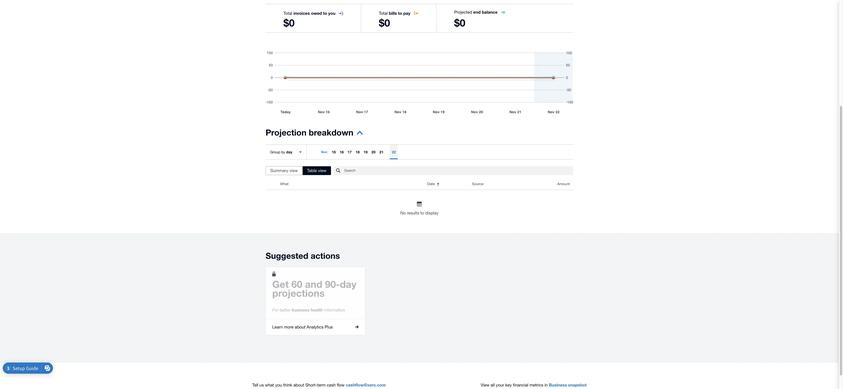 Task type: locate. For each thing, give the bounding box(es) containing it.
total inside total invoices owed to you $0
[[284, 11, 292, 16]]

what button
[[277, 178, 424, 190]]

think
[[283, 383, 292, 387]]

1 vertical spatial you
[[275, 383, 282, 387]]

you right what
[[275, 383, 282, 387]]

total for you
[[284, 11, 292, 16]]

plus
[[325, 325, 333, 329]]

1 horizontal spatial total
[[379, 11, 388, 16]]

3 $0 from the left
[[455, 17, 466, 29]]

short-
[[306, 383, 317, 387]]

1 horizontal spatial view
[[318, 168, 327, 173]]

invoices
[[294, 11, 310, 16]]

to inside list of upcoming transactions within the selected timeframe element
[[421, 211, 424, 215]]

projection breakdown button
[[266, 127, 363, 141]]

$0 inside total bills to pay $0
[[379, 17, 390, 29]]

results
[[407, 211, 420, 215]]

view
[[290, 168, 298, 173], [318, 168, 327, 173]]

financial
[[513, 383, 529, 387]]

snapshot
[[569, 382, 587, 387]]

2 total from the left
[[379, 11, 388, 16]]

date
[[428, 182, 435, 186]]

$0
[[284, 17, 295, 29], [379, 17, 390, 29], [455, 17, 466, 29]]

0 vertical spatial day
[[286, 150, 293, 154]]

what
[[280, 182, 289, 186]]

view right table
[[318, 168, 327, 173]]

16
[[340, 150, 344, 154]]

nov
[[321, 150, 327, 154]]

1 vertical spatial day
[[340, 278, 357, 290]]

view for table view
[[318, 168, 327, 173]]

key
[[506, 383, 512, 387]]

$0 down projected
[[455, 17, 466, 29]]

0 horizontal spatial day
[[286, 150, 293, 154]]

to for total bills to pay $0
[[398, 11, 402, 16]]

about inside tell us what you think about short-term cash flow cashflow@xero.com
[[294, 383, 304, 387]]

suggested
[[266, 251, 309, 261]]

flow
[[337, 383, 345, 387]]

1 horizontal spatial you
[[328, 11, 336, 16]]

to
[[323, 11, 327, 16], [398, 11, 402, 16], [421, 211, 424, 215]]

18
[[356, 150, 360, 154]]

2 view from the left
[[318, 168, 327, 173]]

nov :
[[321, 150, 328, 154]]

19
[[364, 150, 368, 154]]

to inside total invoices owed to you $0
[[323, 11, 327, 16]]

day
[[286, 150, 293, 154], [340, 278, 357, 290]]

you
[[328, 11, 336, 16], [275, 383, 282, 387]]

1 $0 from the left
[[284, 17, 295, 29]]

business snapshot link
[[549, 382, 587, 387]]

to right 'results'
[[421, 211, 424, 215]]

0 horizontal spatial view
[[290, 168, 298, 173]]

analytics
[[307, 325, 324, 329]]

all
[[491, 383, 495, 387]]

total left invoices
[[284, 11, 292, 16]]

total
[[284, 11, 292, 16], [379, 11, 388, 16]]

0 horizontal spatial you
[[275, 383, 282, 387]]

projection breakdown
[[266, 127, 354, 137]]

$0 down bills
[[379, 17, 390, 29]]

view right summary
[[290, 168, 298, 173]]

you right owed
[[328, 11, 336, 16]]

projection breakdown view option group
[[266, 166, 331, 175]]

0 horizontal spatial $0
[[284, 17, 295, 29]]

1 horizontal spatial $0
[[379, 17, 390, 29]]

view
[[481, 383, 490, 387]]

about
[[295, 325, 306, 329], [294, 383, 304, 387]]

total left bills
[[379, 11, 388, 16]]

your
[[496, 383, 504, 387]]

total inside total bills to pay $0
[[379, 11, 388, 16]]

2 $0 from the left
[[379, 17, 390, 29]]

business
[[292, 307, 310, 312]]

you inside total invoices owed to you $0
[[328, 11, 336, 16]]

17 button
[[346, 145, 354, 159]]

total bills to pay $0
[[379, 11, 411, 29]]

bills
[[389, 11, 397, 16]]

group
[[270, 150, 280, 154]]

1 horizontal spatial day
[[340, 278, 357, 290]]

table
[[307, 168, 317, 173]]

and
[[305, 278, 323, 290]]

2 horizontal spatial $0
[[455, 17, 466, 29]]

better
[[280, 308, 291, 312]]

business
[[549, 382, 567, 387]]

0 vertical spatial you
[[328, 11, 336, 16]]

owed
[[311, 11, 322, 16]]

1 horizontal spatial to
[[398, 11, 402, 16]]

1 view from the left
[[290, 168, 298, 173]]

for better business health information
[[272, 307, 345, 312]]

projected
[[455, 10, 472, 15]]

0 horizontal spatial to
[[323, 11, 327, 16]]

18 button
[[354, 145, 362, 159]]

0 vertical spatial about
[[295, 325, 306, 329]]

to inside total bills to pay $0
[[398, 11, 402, 16]]

about right more
[[295, 325, 306, 329]]

health
[[311, 307, 323, 312]]

no
[[401, 211, 406, 215]]

more
[[284, 325, 294, 329]]

$0 down invoices
[[284, 17, 295, 29]]

2 horizontal spatial to
[[421, 211, 424, 215]]

20 button
[[370, 145, 378, 159]]

view all your key financial metrics in business snapshot
[[481, 382, 587, 387]]

date button
[[424, 178, 469, 190]]

1 vertical spatial about
[[294, 383, 304, 387]]

0 horizontal spatial total
[[284, 11, 292, 16]]

1 total from the left
[[284, 11, 292, 16]]

pay
[[404, 11, 411, 16]]

us
[[260, 383, 264, 387]]

about right think
[[294, 383, 304, 387]]

learn more about analytics plus
[[272, 325, 333, 329]]

to left pay
[[398, 11, 402, 16]]

day inside 'get 60 and 90-day projections'
[[340, 278, 357, 290]]

22 nov 2023 element
[[390, 145, 398, 159]]

to right owed
[[323, 11, 327, 16]]

tell us what you think about short-term cash flow cashflow@xero.com
[[252, 382, 386, 387]]



Task type: describe. For each thing, give the bounding box(es) containing it.
actions
[[311, 251, 340, 261]]

22 button
[[390, 145, 398, 159]]

what
[[265, 383, 274, 387]]

total invoices owed to you $0
[[284, 11, 336, 29]]

21
[[380, 150, 384, 154]]

suggested actions
[[266, 251, 340, 261]]

in
[[545, 383, 548, 387]]

view for summary view
[[290, 168, 298, 173]]

$0 inside total invoices owed to you $0
[[284, 17, 295, 29]]

17
[[348, 150, 352, 154]]

projections
[[272, 287, 325, 299]]

amount button
[[529, 178, 574, 190]]

about inside button
[[295, 325, 306, 329]]

15
[[332, 150, 336, 154]]

source
[[472, 182, 484, 186]]

summary view
[[271, 168, 298, 173]]

60
[[292, 278, 302, 290]]

group by day
[[270, 150, 293, 154]]

balance
[[482, 9, 498, 15]]

22
[[392, 150, 396, 154]]

display
[[426, 211, 439, 215]]

19 button
[[362, 145, 370, 159]]

term
[[317, 383, 326, 387]]

by
[[281, 150, 285, 154]]

total for $0
[[379, 11, 388, 16]]

list of upcoming transactions within the selected timeframe element
[[266, 178, 574, 216]]

tell
[[252, 383, 258, 387]]

90-
[[325, 278, 340, 290]]

to for no results to display
[[421, 211, 424, 215]]

21 button
[[378, 145, 386, 159]]

projection
[[266, 127, 307, 137]]

learn
[[272, 325, 283, 329]]

cashflow@xero.com link
[[346, 382, 386, 387]]

breakdown
[[309, 127, 354, 137]]

no results to display
[[401, 211, 439, 215]]

Search for a document search field
[[345, 166, 574, 175]]

source button
[[469, 178, 529, 190]]

table view
[[307, 168, 327, 173]]

projected end balance
[[455, 9, 498, 15]]

cash
[[327, 383, 336, 387]]

16 button
[[338, 145, 346, 159]]

15 button
[[330, 145, 338, 159]]

metrics
[[530, 383, 544, 387]]

20
[[372, 150, 376, 154]]

for
[[272, 308, 279, 312]]

end
[[474, 9, 481, 15]]

summary
[[271, 168, 288, 173]]

learn more about analytics plus button
[[266, 319, 365, 335]]

you inside tell us what you think about short-term cash flow cashflow@xero.com
[[275, 383, 282, 387]]

amount
[[558, 182, 570, 186]]

get 60 and 90-day projections
[[272, 278, 357, 299]]

get
[[272, 278, 289, 290]]

:
[[327, 150, 328, 154]]

information
[[324, 308, 345, 312]]

cashflow@xero.com
[[346, 382, 386, 387]]



Task type: vqa. For each thing, say whether or not it's contained in the screenshot.
:
yes



